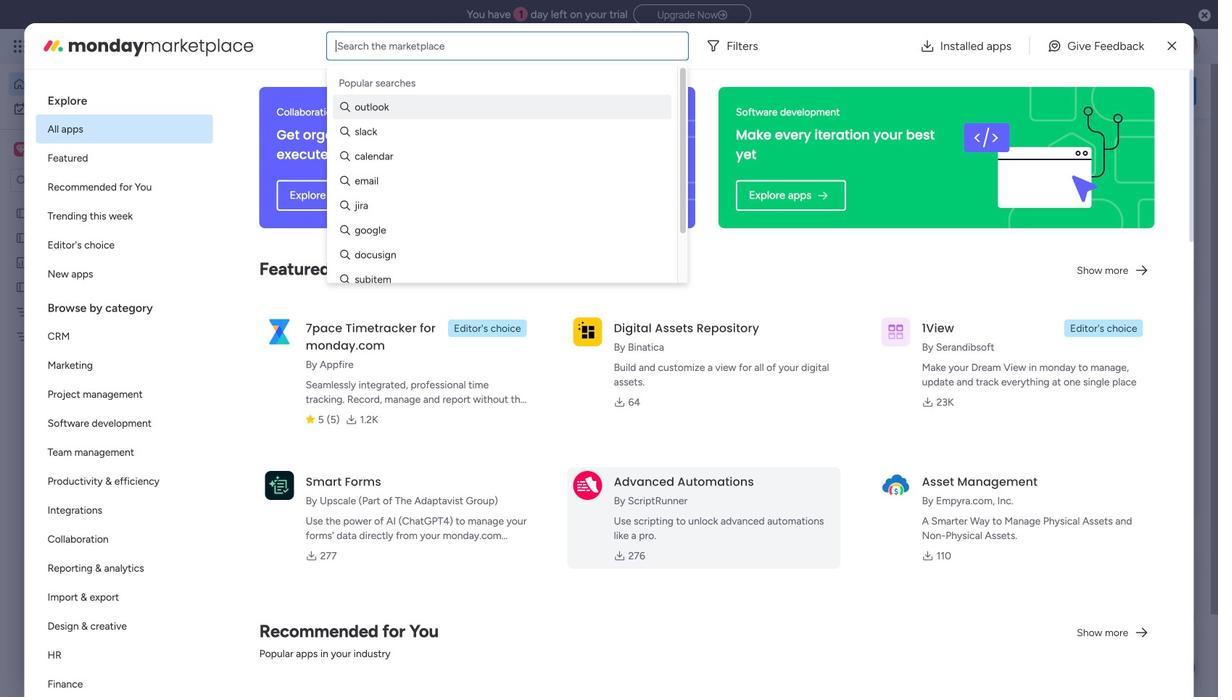 Task type: vqa. For each thing, say whether or not it's contained in the screenshot.
the top heading
yes



Task type: locate. For each thing, give the bounding box(es) containing it.
public board image down public dashboard icon at the left top of the page
[[15, 281, 29, 294]]

1 heading from the top
[[36, 81, 213, 115]]

templates image image
[[992, 321, 1183, 421]]

1 public board image from the top
[[15, 231, 29, 245]]

0 vertical spatial check circle image
[[1001, 165, 1010, 176]]

1 banner logo image from the left
[[489, 87, 678, 228]]

1 horizontal spatial public board image
[[242, 471, 258, 487]]

1 vertical spatial public board image
[[15, 281, 29, 294]]

1 vertical spatial public board image
[[242, 471, 258, 487]]

public board image up public dashboard icon at the left top of the page
[[15, 231, 29, 245]]

public board image
[[15, 207, 29, 220], [242, 471, 258, 487]]

0 horizontal spatial banner logo image
[[489, 87, 678, 228]]

dapulse x slim image
[[1175, 134, 1192, 152]]

0 horizontal spatial public board image
[[15, 207, 29, 220]]

0 vertical spatial public board image
[[15, 231, 29, 245]]

1 vertical spatial heading
[[36, 289, 213, 322]]

quick search results list box
[[224, 165, 944, 534]]

public board image
[[15, 231, 29, 245], [15, 281, 29, 294]]

workspace image
[[16, 141, 26, 157]]

banner logo image
[[489, 87, 678, 228], [949, 87, 1137, 228]]

0 horizontal spatial component image
[[242, 494, 255, 507]]

1 vertical spatial component image
[[242, 494, 255, 507]]

dapulse close image
[[1199, 8, 1211, 23]]

circle o image
[[1001, 202, 1010, 213]]

list box
[[36, 81, 213, 698], [0, 198, 185, 545]]

2 vertical spatial check circle image
[[1001, 221, 1010, 232]]

getting started element
[[979, 557, 1196, 615]]

3 check circle image from the top
[[1001, 221, 1010, 232]]

component image
[[479, 317, 492, 330], [242, 494, 255, 507]]

public board image inside quick search results list box
[[242, 471, 258, 487]]

monday marketplace image
[[1056, 39, 1071, 54]]

1 horizontal spatial component image
[[479, 317, 492, 330]]

check circle image
[[1001, 165, 1010, 176], [1001, 184, 1010, 195], [1001, 221, 1010, 232]]

1 vertical spatial check circle image
[[1001, 184, 1010, 195]]

invite members image
[[1025, 39, 1039, 54]]

app logo image
[[265, 317, 294, 346], [573, 317, 602, 346], [881, 317, 910, 346], [265, 471, 294, 500], [573, 471, 602, 500], [881, 471, 910, 500]]

1 horizontal spatial banner logo image
[[949, 87, 1137, 228]]

help center element
[[979, 627, 1196, 685]]

0 vertical spatial heading
[[36, 81, 213, 115]]

heading
[[36, 81, 213, 115], [36, 289, 213, 322]]

update feed image
[[993, 39, 1007, 54]]

option
[[9, 73, 176, 96], [9, 97, 176, 120], [36, 115, 213, 144], [36, 144, 213, 173], [36, 173, 213, 202], [0, 200, 185, 203], [36, 202, 213, 231], [36, 231, 213, 260], [36, 260, 213, 289], [36, 322, 213, 351], [36, 351, 213, 380], [36, 380, 213, 409], [36, 409, 213, 438], [36, 438, 213, 467], [36, 467, 213, 496], [36, 496, 213, 525], [36, 525, 213, 554], [36, 554, 213, 583], [36, 583, 213, 612], [36, 612, 213, 641], [36, 641, 213, 670], [36, 670, 213, 698]]



Task type: describe. For each thing, give the bounding box(es) containing it.
search everything image
[[1092, 39, 1106, 54]]

public dashboard image
[[15, 256, 29, 270]]

terry turtle image
[[1178, 35, 1201, 58]]

monday marketplace image
[[42, 34, 65, 58]]

workspace selection element
[[14, 141, 121, 160]]

see plans image
[[241, 38, 254, 55]]

2 public board image from the top
[[15, 281, 29, 294]]

0 vertical spatial public board image
[[15, 207, 29, 220]]

help image
[[1124, 39, 1138, 54]]

component image
[[716, 317, 729, 330]]

workspace image
[[14, 141, 28, 157]]

Search in workspace field
[[30, 172, 121, 189]]

2 check circle image from the top
[[1001, 184, 1010, 195]]

v2 bolt switch image
[[1104, 83, 1112, 99]]

notifications image
[[961, 39, 975, 54]]

v2 user feedback image
[[991, 83, 1002, 99]]

2 banner logo image from the left
[[949, 87, 1137, 228]]

0 vertical spatial component image
[[479, 317, 492, 330]]

2 heading from the top
[[36, 289, 213, 322]]

select product image
[[13, 39, 28, 54]]

dapulse rightstroke image
[[718, 10, 727, 21]]

1 check circle image from the top
[[1001, 165, 1010, 176]]

dapulse x slim image
[[1168, 37, 1176, 55]]



